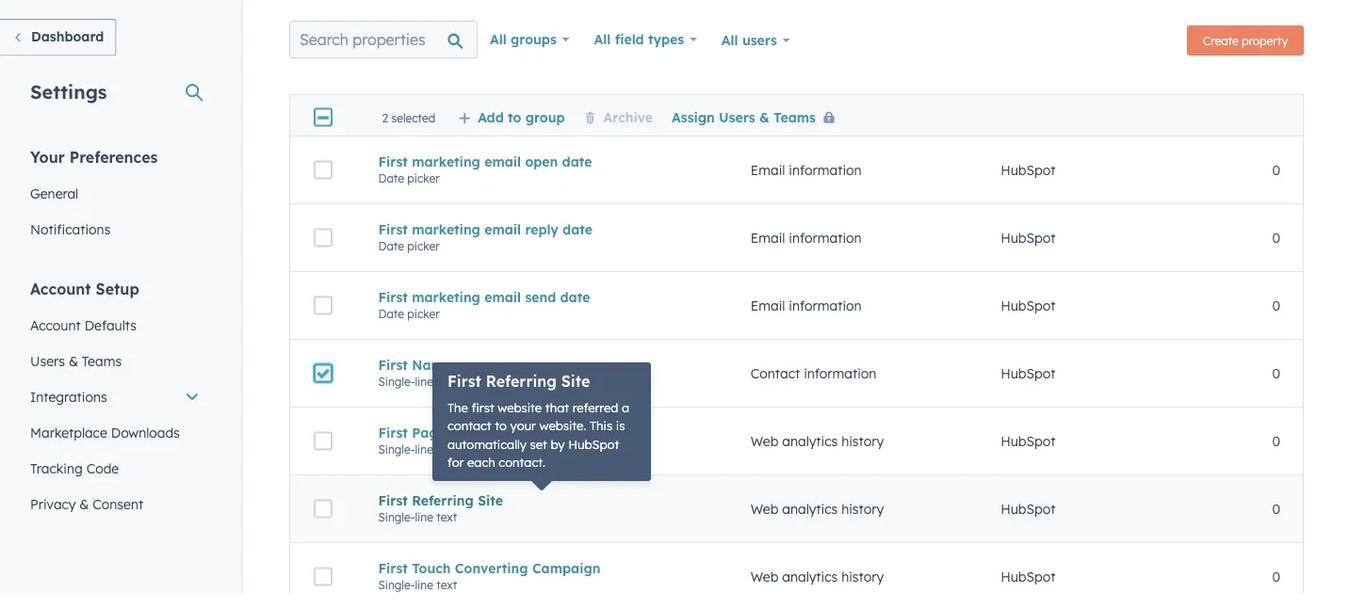 Task type: describe. For each thing, give the bounding box(es) containing it.
users
[[742, 32, 777, 49]]

web for first page seen
[[751, 433, 779, 450]]

teams inside account setup element
[[82, 353, 122, 369]]

date for first marketing email reply date
[[378, 239, 404, 253]]

to inside first referring site the first website that referred a contact to your website. this is automatically set by hubspot for each contact.
[[495, 418, 507, 434]]

text inside first referring site single-line text
[[436, 510, 457, 525]]

first marketing email reply date button
[[378, 221, 705, 238]]

text inside first name single-line text
[[436, 375, 457, 389]]

assign
[[672, 109, 715, 125]]

all for all groups
[[490, 31, 507, 48]]

contact
[[751, 365, 800, 382]]

reply
[[525, 221, 559, 238]]

history for first referring site
[[841, 501, 884, 517]]

tracking
[[30, 460, 83, 477]]

general link
[[19, 176, 211, 212]]

send
[[525, 289, 556, 305]]

& for teams
[[69, 353, 78, 369]]

add
[[478, 109, 504, 125]]

notifications
[[30, 221, 111, 237]]

downloads
[[111, 424, 180, 441]]

is
[[616, 418, 625, 434]]

analytics for first touch converting campaign
[[782, 569, 838, 585]]

page
[[412, 425, 445, 441]]

all for all field types
[[594, 31, 611, 48]]

integrations
[[30, 389, 107, 405]]

hubspot for first marketing email reply date
[[1001, 230, 1056, 246]]

email for first marketing email send date
[[751, 297, 785, 314]]

general
[[30, 185, 78, 202]]

single- inside first name single-line text
[[378, 375, 415, 389]]

web analytics history for first referring site
[[751, 501, 884, 517]]

add to group
[[478, 109, 565, 125]]

date for first marketing email open date
[[562, 153, 592, 170]]

first for first marketing email reply date
[[378, 221, 408, 238]]

all groups
[[490, 31, 557, 48]]

first page seen button
[[378, 425, 705, 441]]

information for first marketing email send date
[[789, 297, 862, 314]]

first marketing email send date button
[[378, 289, 705, 305]]

email information for first marketing email open date
[[751, 162, 862, 178]]

account for account setup
[[30, 279, 91, 298]]

text inside first touch converting campaign single-line text
[[436, 578, 457, 592]]

tracking code link
[[19, 451, 211, 487]]

site for first referring site single-line text
[[478, 493, 503, 509]]

converting
[[455, 560, 528, 577]]

preferences
[[69, 147, 158, 166]]

hubspot for first name
[[1001, 365, 1056, 382]]

line inside first touch converting campaign single-line text
[[415, 578, 433, 592]]

marketplace downloads
[[30, 424, 180, 441]]

single- inside first referring site single-line text
[[378, 510, 415, 525]]

that
[[545, 400, 569, 415]]

first for first referring site
[[378, 493, 408, 509]]

hubspot for first referring site
[[1001, 501, 1056, 517]]

hubspot for first marketing email open date
[[1001, 162, 1056, 178]]

types
[[648, 31, 684, 48]]

first for first marketing email open date
[[378, 153, 408, 170]]

date for first marketing email send date
[[378, 307, 404, 321]]

your preferences element
[[19, 147, 211, 247]]

create property
[[1203, 33, 1288, 48]]

your
[[510, 418, 536, 434]]

create property button
[[1187, 25, 1304, 56]]

integrations button
[[19, 379, 211, 415]]

marketing for first marketing email send date
[[412, 289, 480, 305]]

first touch converting campaign single-line text
[[378, 560, 601, 592]]

users & teams link
[[19, 343, 211, 379]]

groups
[[511, 31, 557, 48]]

setup
[[96, 279, 139, 298]]

picker for first marketing email reply date
[[407, 239, 440, 253]]

marketplace downloads link
[[19, 415, 211, 451]]

tracking code
[[30, 460, 119, 477]]

all field types
[[594, 31, 684, 48]]

field
[[615, 31, 644, 48]]

first touch converting campaign button
[[378, 560, 705, 577]]

2 selected
[[382, 110, 435, 125]]

2 horizontal spatial &
[[759, 109, 769, 125]]

hubspot for first page seen
[[1001, 433, 1056, 450]]

first for first page seen
[[378, 425, 408, 441]]

2
[[382, 110, 388, 125]]

your preferences
[[30, 147, 158, 166]]

email information for first marketing email reply date
[[751, 230, 862, 246]]

privacy & consent
[[30, 496, 143, 513]]

0 for first page seen
[[1272, 433, 1280, 450]]

first marketing email reply date date picker
[[378, 221, 593, 253]]

first marketing email send date date picker
[[378, 289, 590, 321]]

a
[[622, 400, 629, 415]]

first page seen single-line text
[[378, 425, 481, 457]]

web analytics history for first touch converting campaign
[[751, 569, 884, 585]]

your
[[30, 147, 65, 166]]

dashboard
[[31, 28, 104, 45]]

first
[[472, 400, 494, 415]]

add to group button
[[458, 109, 565, 125]]

all groups button
[[478, 21, 582, 58]]

name
[[412, 357, 451, 373]]

code
[[86, 460, 119, 477]]

first name button
[[378, 357, 705, 373]]

web for first touch converting campaign
[[751, 569, 779, 585]]

create
[[1203, 33, 1239, 48]]

picker for first marketing email open date
[[407, 171, 440, 185]]

this
[[590, 418, 613, 434]]

contact.
[[499, 455, 546, 471]]

history for first touch converting campaign
[[841, 569, 884, 585]]

referring for first referring site single-line text
[[412, 493, 474, 509]]

hubspot inside first referring site the first website that referred a contact to your website. this is automatically set by hubspot for each contact.
[[568, 437, 619, 452]]

line inside first page seen single-line text
[[415, 443, 433, 457]]

hubspot for first marketing email send date
[[1001, 297, 1056, 314]]

assign users & teams button
[[672, 109, 842, 125]]

referring for first referring site the first website that referred a contact to your website. this is automatically set by hubspot for each contact.
[[486, 372, 557, 391]]

referred
[[572, 400, 618, 415]]

first for first touch converting campaign
[[378, 560, 408, 577]]

privacy & consent link
[[19, 487, 211, 522]]

date for first marketing email open date
[[378, 171, 404, 185]]

email for reply
[[484, 221, 521, 238]]



Task type: vqa. For each thing, say whether or not it's contained in the screenshot.
Service link
no



Task type: locate. For each thing, give the bounding box(es) containing it.
2 single- from the top
[[378, 443, 415, 457]]

account setup
[[30, 279, 139, 298]]

1 line from the top
[[415, 375, 433, 389]]

date inside the first marketing email send date date picker
[[560, 289, 590, 305]]

line inside first name single-line text
[[415, 375, 433, 389]]

date right send
[[560, 289, 590, 305]]

0 for first marketing email send date
[[1272, 297, 1280, 314]]

analytics
[[782, 433, 838, 450], [782, 501, 838, 517], [782, 569, 838, 585]]

email for open
[[484, 153, 521, 170]]

text up the "touch"
[[436, 510, 457, 525]]

1 single- from the top
[[378, 375, 415, 389]]

2 email from the top
[[751, 230, 785, 246]]

email for first marketing email open date
[[751, 162, 785, 178]]

date right reply at the left top of the page
[[563, 221, 593, 238]]

first referring site the first website that referred a contact to your website. this is automatically set by hubspot for each contact.
[[448, 372, 629, 471]]

campaign
[[532, 560, 601, 577]]

marketing down the selected in the left top of the page
[[412, 153, 480, 170]]

picker inside the first marketing email open date date picker
[[407, 171, 440, 185]]

touch
[[412, 560, 451, 577]]

users
[[719, 109, 755, 125], [30, 353, 65, 369]]

all users
[[722, 32, 777, 49]]

0 vertical spatial analytics
[[782, 433, 838, 450]]

analytics for first page seen
[[782, 433, 838, 450]]

group
[[525, 109, 565, 125]]

defaults
[[84, 317, 137, 334]]

assign users & teams
[[672, 109, 816, 125]]

2 analytics from the top
[[782, 501, 838, 517]]

first referring site tooltip
[[432, 363, 651, 481]]

automatically
[[448, 437, 527, 452]]

5 0 from the top
[[1272, 433, 1280, 450]]

text down page
[[436, 443, 457, 457]]

line inside first referring site single-line text
[[415, 510, 433, 525]]

3 picker from the top
[[407, 307, 440, 321]]

account for account defaults
[[30, 317, 81, 334]]

0 horizontal spatial to
[[495, 418, 507, 434]]

set
[[530, 437, 547, 452]]

0 vertical spatial date
[[378, 171, 404, 185]]

3 single- from the top
[[378, 510, 415, 525]]

0 vertical spatial users
[[719, 109, 755, 125]]

account defaults link
[[19, 308, 211, 343]]

3 line from the top
[[415, 510, 433, 525]]

2 vertical spatial analytics
[[782, 569, 838, 585]]

single- down page
[[378, 443, 415, 457]]

email
[[751, 162, 785, 178], [751, 230, 785, 246], [751, 297, 785, 314]]

0 horizontal spatial teams
[[82, 353, 122, 369]]

0 for first name
[[1272, 365, 1280, 382]]

1 vertical spatial &
[[69, 353, 78, 369]]

2 date from the top
[[378, 239, 404, 253]]

email inside the first marketing email reply date date picker
[[484, 221, 521, 238]]

1 email from the top
[[751, 162, 785, 178]]

consent
[[93, 496, 143, 513]]

2 vertical spatial history
[[841, 569, 884, 585]]

& up integrations
[[69, 353, 78, 369]]

1 vertical spatial email
[[751, 230, 785, 246]]

1 account from the top
[[30, 279, 91, 298]]

website
[[498, 400, 542, 415]]

site up that
[[561, 372, 590, 391]]

1 vertical spatial date
[[378, 239, 404, 253]]

line down name
[[415, 375, 433, 389]]

settings
[[30, 80, 107, 103]]

all inside all field types popup button
[[594, 31, 611, 48]]

archive button
[[584, 109, 653, 125]]

web for first referring site
[[751, 501, 779, 517]]

marketing inside the first marketing email reply date date picker
[[412, 221, 480, 238]]

1 history from the top
[[841, 433, 884, 450]]

2 vertical spatial email
[[751, 297, 785, 314]]

3 email from the top
[[751, 297, 785, 314]]

2 vertical spatial marketing
[[412, 289, 480, 305]]

picker
[[407, 171, 440, 185], [407, 239, 440, 253], [407, 307, 440, 321]]

0 vertical spatial email information
[[751, 162, 862, 178]]

referring
[[486, 372, 557, 391], [412, 493, 474, 509]]

0 vertical spatial referring
[[486, 372, 557, 391]]

0 vertical spatial picker
[[407, 171, 440, 185]]

0
[[1272, 162, 1280, 178], [1272, 230, 1280, 246], [1272, 297, 1280, 314], [1272, 365, 1280, 382], [1272, 433, 1280, 450], [1272, 501, 1280, 517], [1272, 569, 1280, 585]]

selected
[[391, 110, 435, 125]]

line up the "touch"
[[415, 510, 433, 525]]

first inside first name single-line text
[[378, 357, 408, 373]]

account
[[30, 279, 91, 298], [30, 317, 81, 334]]

date inside the first marketing email send date date picker
[[378, 307, 404, 321]]

1 analytics from the top
[[782, 433, 838, 450]]

single- inside first touch converting campaign single-line text
[[378, 578, 415, 592]]

1 vertical spatial date
[[563, 221, 593, 238]]

open
[[525, 153, 558, 170]]

all users button
[[709, 21, 802, 60]]

2 vertical spatial date
[[560, 289, 590, 305]]

2 web analytics history from the top
[[751, 501, 884, 517]]

3 text from the top
[[436, 510, 457, 525]]

first inside first touch converting campaign single-line text
[[378, 560, 408, 577]]

first referring site single-line text
[[378, 493, 503, 525]]

2 vertical spatial email
[[484, 289, 521, 305]]

first inside first referring site single-line text
[[378, 493, 408, 509]]

all inside all groups popup button
[[490, 31, 507, 48]]

by
[[551, 437, 565, 452]]

2 text from the top
[[436, 443, 457, 457]]

line down the "touch"
[[415, 578, 433, 592]]

2 vertical spatial date
[[378, 307, 404, 321]]

3 0 from the top
[[1272, 297, 1280, 314]]

0 for first touch converting campaign
[[1272, 569, 1280, 585]]

date for first marketing email send date
[[560, 289, 590, 305]]

marketing for first marketing email open date
[[412, 153, 480, 170]]

users & teams
[[30, 353, 122, 369]]

1 vertical spatial web
[[751, 501, 779, 517]]

site inside first referring site the first website that referred a contact to your website. this is automatically set by hubspot for each contact.
[[561, 372, 590, 391]]

3 marketing from the top
[[412, 289, 480, 305]]

1 picker from the top
[[407, 171, 440, 185]]

date inside the first marketing email reply date date picker
[[563, 221, 593, 238]]

2 vertical spatial web analytics history
[[751, 569, 884, 585]]

all left users
[[722, 32, 738, 49]]

0 vertical spatial web
[[751, 433, 779, 450]]

web analytics history
[[751, 433, 884, 450], [751, 501, 884, 517], [751, 569, 884, 585]]

0 for first marketing email reply date
[[1272, 230, 1280, 246]]

website.
[[539, 418, 586, 434]]

0 for first referring site
[[1272, 501, 1280, 517]]

& right privacy
[[79, 496, 89, 513]]

1 horizontal spatial referring
[[486, 372, 557, 391]]

0 vertical spatial email
[[751, 162, 785, 178]]

to right the add
[[508, 109, 521, 125]]

account up account defaults
[[30, 279, 91, 298]]

marketing
[[412, 153, 480, 170], [412, 221, 480, 238], [412, 289, 480, 305]]

marketing inside the first marketing email send date date picker
[[412, 289, 480, 305]]

email inside the first marketing email open date date picker
[[484, 153, 521, 170]]

1 vertical spatial history
[[841, 501, 884, 517]]

users up integrations
[[30, 353, 65, 369]]

site
[[561, 372, 590, 391], [478, 493, 503, 509]]

1 horizontal spatial to
[[508, 109, 521, 125]]

2 web from the top
[[751, 501, 779, 517]]

date inside the first marketing email open date date picker
[[562, 153, 592, 170]]

text down name
[[436, 375, 457, 389]]

all for all users
[[722, 32, 738, 49]]

account defaults
[[30, 317, 137, 334]]

1 vertical spatial email
[[484, 221, 521, 238]]

3 web analytics history from the top
[[751, 569, 884, 585]]

2 0 from the top
[[1272, 230, 1280, 246]]

single- down name
[[378, 375, 415, 389]]

teams down defaults on the bottom
[[82, 353, 122, 369]]

analytics for first referring site
[[782, 501, 838, 517]]

picker down the selected in the left top of the page
[[407, 171, 440, 185]]

information for first marketing email reply date
[[789, 230, 862, 246]]

first name single-line text
[[378, 357, 457, 389]]

first inside first page seen single-line text
[[378, 425, 408, 441]]

marketing down the first marketing email open date date picker on the top
[[412, 221, 480, 238]]

for
[[448, 455, 464, 471]]

information for first name
[[804, 365, 877, 382]]

picker up the first marketing email send date date picker
[[407, 239, 440, 253]]

2 history from the top
[[841, 501, 884, 517]]

first inside the first marketing email send date date picker
[[378, 289, 408, 305]]

all left groups
[[490, 31, 507, 48]]

0 vertical spatial marketing
[[412, 153, 480, 170]]

2 vertical spatial picker
[[407, 307, 440, 321]]

email left open
[[484, 153, 521, 170]]

0 horizontal spatial &
[[69, 353, 78, 369]]

1 email from the top
[[484, 153, 521, 170]]

site inside first referring site single-line text
[[478, 493, 503, 509]]

2 horizontal spatial all
[[722, 32, 738, 49]]

0 vertical spatial history
[[841, 433, 884, 450]]

site for first referring site the first website that referred a contact to your website. this is automatically set by hubspot for each contact.
[[561, 372, 590, 391]]

0 for first marketing email open date
[[1272, 162, 1280, 178]]

first inside first referring site the first website that referred a contact to your website. this is automatically set by hubspot for each contact.
[[448, 372, 481, 391]]

email for first marketing email reply date
[[751, 230, 785, 246]]

1 vertical spatial email information
[[751, 230, 862, 246]]

4 text from the top
[[436, 578, 457, 592]]

0 horizontal spatial all
[[490, 31, 507, 48]]

0 vertical spatial site
[[561, 372, 590, 391]]

referring down for
[[412, 493, 474, 509]]

1 vertical spatial to
[[495, 418, 507, 434]]

date inside the first marketing email reply date date picker
[[378, 239, 404, 253]]

4 0 from the top
[[1272, 365, 1280, 382]]

1 vertical spatial account
[[30, 317, 81, 334]]

2 email from the top
[[484, 221, 521, 238]]

text
[[436, 375, 457, 389], [436, 443, 457, 457], [436, 510, 457, 525], [436, 578, 457, 592]]

single- inside first page seen single-line text
[[378, 443, 415, 457]]

2 marketing from the top
[[412, 221, 480, 238]]

1 vertical spatial analytics
[[782, 501, 838, 517]]

0 vertical spatial teams
[[774, 109, 816, 125]]

1 vertical spatial users
[[30, 353, 65, 369]]

0 vertical spatial &
[[759, 109, 769, 125]]

1 web analytics history from the top
[[751, 433, 884, 450]]

all left "field"
[[594, 31, 611, 48]]

first inside the first marketing email open date date picker
[[378, 153, 408, 170]]

first referring site button
[[378, 493, 705, 509]]

3 date from the top
[[378, 307, 404, 321]]

0 horizontal spatial users
[[30, 353, 65, 369]]

single- down the "touch"
[[378, 578, 415, 592]]

date right open
[[562, 153, 592, 170]]

property
[[1242, 33, 1288, 48]]

0 vertical spatial web analytics history
[[751, 433, 884, 450]]

date
[[378, 171, 404, 185], [378, 239, 404, 253], [378, 307, 404, 321]]

0 vertical spatial account
[[30, 279, 91, 298]]

first inside the first marketing email reply date date picker
[[378, 221, 408, 238]]

2 email information from the top
[[751, 230, 862, 246]]

referring up website
[[486, 372, 557, 391]]

1 text from the top
[[436, 375, 457, 389]]

text down the "touch"
[[436, 578, 457, 592]]

account setup element
[[19, 278, 211, 558]]

information for first marketing email open date
[[789, 162, 862, 178]]

picker up name
[[407, 307, 440, 321]]

3 analytics from the top
[[782, 569, 838, 585]]

line
[[415, 375, 433, 389], [415, 443, 433, 457], [415, 510, 433, 525], [415, 578, 433, 592]]

2 account from the top
[[30, 317, 81, 334]]

1 horizontal spatial users
[[719, 109, 755, 125]]

teams down users
[[774, 109, 816, 125]]

3 web from the top
[[751, 569, 779, 585]]

4 line from the top
[[415, 578, 433, 592]]

4 single- from the top
[[378, 578, 415, 592]]

Search search field
[[289, 21, 478, 58]]

1 email information from the top
[[751, 162, 862, 178]]

referring inside first referring site the first website that referred a contact to your website. this is automatically set by hubspot for each contact.
[[486, 372, 557, 391]]

picker inside the first marketing email send date date picker
[[407, 307, 440, 321]]

each
[[467, 455, 495, 471]]

1 vertical spatial site
[[478, 493, 503, 509]]

1 horizontal spatial &
[[79, 496, 89, 513]]

3 history from the top
[[841, 569, 884, 585]]

text inside first page seen single-line text
[[436, 443, 457, 457]]

first for first marketing email send date
[[378, 289, 408, 305]]

line down page
[[415, 443, 433, 457]]

1 vertical spatial web analytics history
[[751, 501, 884, 517]]

3 email from the top
[[484, 289, 521, 305]]

& right assign
[[759, 109, 769, 125]]

1 horizontal spatial site
[[561, 372, 590, 391]]

0 horizontal spatial site
[[478, 493, 503, 509]]

0 vertical spatial date
[[562, 153, 592, 170]]

history for first page seen
[[841, 433, 884, 450]]

users right assign
[[719, 109, 755, 125]]

marketplace
[[30, 424, 107, 441]]

email information for first marketing email send date
[[751, 297, 862, 314]]

2 vertical spatial email information
[[751, 297, 862, 314]]

first for first name
[[378, 357, 408, 373]]

1 date from the top
[[378, 171, 404, 185]]

date inside the first marketing email open date date picker
[[378, 171, 404, 185]]

the
[[448, 400, 468, 415]]

0 horizontal spatial referring
[[412, 493, 474, 509]]

referring inside first referring site single-line text
[[412, 493, 474, 509]]

notifications link
[[19, 212, 211, 247]]

single- up the "touch"
[[378, 510, 415, 525]]

2 vertical spatial web
[[751, 569, 779, 585]]

2 picker from the top
[[407, 239, 440, 253]]

hubspot
[[1001, 162, 1056, 178], [1001, 230, 1056, 246], [1001, 297, 1056, 314], [1001, 365, 1056, 382], [1001, 433, 1056, 450], [568, 437, 619, 452], [1001, 501, 1056, 517], [1001, 569, 1056, 585]]

1 horizontal spatial all
[[594, 31, 611, 48]]

archive
[[604, 109, 653, 125]]

account up users & teams
[[30, 317, 81, 334]]

6 0 from the top
[[1272, 501, 1280, 517]]

all
[[490, 31, 507, 48], [594, 31, 611, 48], [722, 32, 738, 49]]

marketing up name
[[412, 289, 480, 305]]

7 0 from the top
[[1272, 569, 1280, 585]]

picker inside the first marketing email reply date date picker
[[407, 239, 440, 253]]

privacy
[[30, 496, 76, 513]]

all inside all users 'popup button'
[[722, 32, 738, 49]]

first marketing email open date date picker
[[378, 153, 592, 185]]

&
[[759, 109, 769, 125], [69, 353, 78, 369], [79, 496, 89, 513]]

email
[[484, 153, 521, 170], [484, 221, 521, 238], [484, 289, 521, 305]]

1 marketing from the top
[[412, 153, 480, 170]]

history
[[841, 433, 884, 450], [841, 501, 884, 517], [841, 569, 884, 585]]

1 0 from the top
[[1272, 162, 1280, 178]]

0 vertical spatial to
[[508, 109, 521, 125]]

picker for first marketing email send date
[[407, 307, 440, 321]]

hubspot for first touch converting campaign
[[1001, 569, 1056, 585]]

marketing for first marketing email reply date
[[412, 221, 480, 238]]

2 line from the top
[[415, 443, 433, 457]]

1 web from the top
[[751, 433, 779, 450]]

web analytics history for first page seen
[[751, 433, 884, 450]]

3 email information from the top
[[751, 297, 862, 314]]

1 vertical spatial marketing
[[412, 221, 480, 238]]

teams
[[774, 109, 816, 125], [82, 353, 122, 369]]

single-
[[378, 375, 415, 389], [378, 443, 415, 457], [378, 510, 415, 525], [378, 578, 415, 592]]

contact information
[[751, 365, 877, 382]]

0 vertical spatial email
[[484, 153, 521, 170]]

1 vertical spatial picker
[[407, 239, 440, 253]]

contact
[[448, 418, 492, 434]]

all field types button
[[582, 21, 709, 58]]

to left your
[[495, 418, 507, 434]]

users inside account setup element
[[30, 353, 65, 369]]

email for send
[[484, 289, 521, 305]]

seen
[[449, 425, 481, 441]]

to
[[508, 109, 521, 125], [495, 418, 507, 434]]

2 vertical spatial &
[[79, 496, 89, 513]]

1 vertical spatial referring
[[412, 493, 474, 509]]

email left send
[[484, 289, 521, 305]]

marketing inside the first marketing email open date date picker
[[412, 153, 480, 170]]

email inside the first marketing email send date date picker
[[484, 289, 521, 305]]

site down the each
[[478, 493, 503, 509]]

dashboard link
[[0, 19, 116, 56]]

date for first marketing email reply date
[[563, 221, 593, 238]]

first marketing email open date button
[[378, 153, 705, 170]]

1 vertical spatial teams
[[82, 353, 122, 369]]

email left reply at the left top of the page
[[484, 221, 521, 238]]

& for consent
[[79, 496, 89, 513]]

1 horizontal spatial teams
[[774, 109, 816, 125]]



